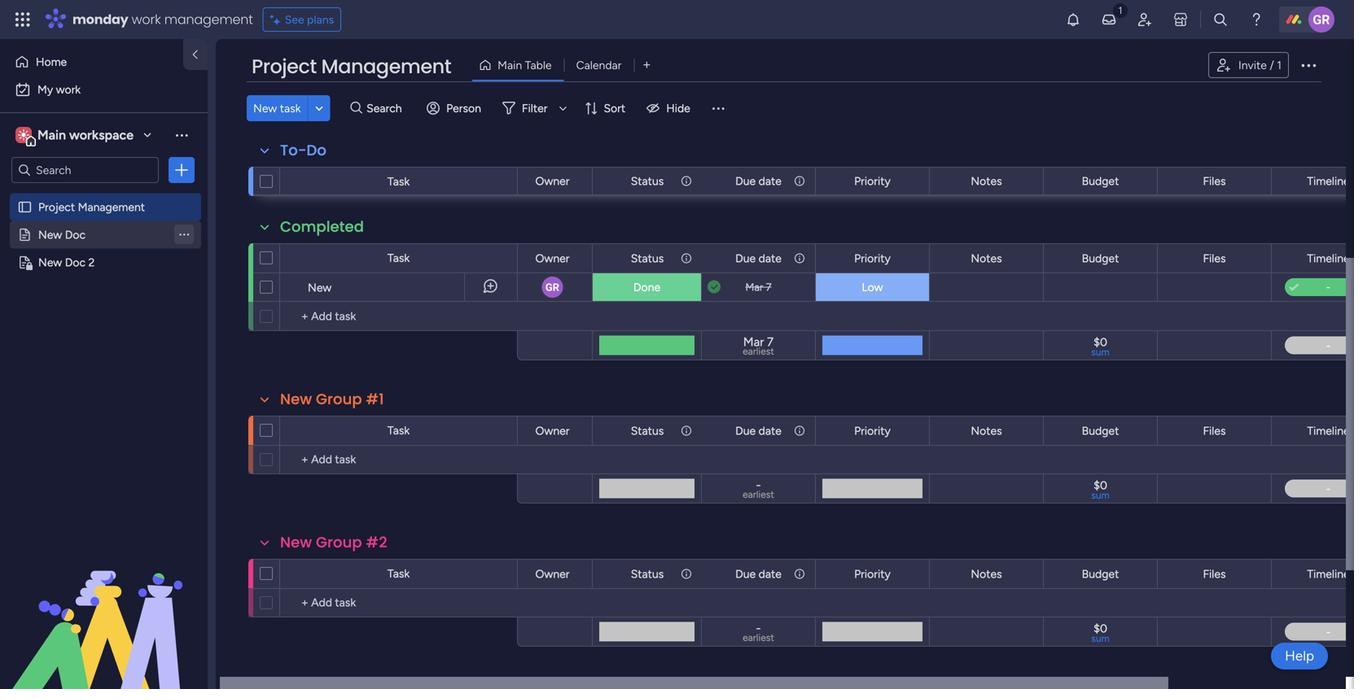 Task type: describe. For each thing, give the bounding box(es) containing it.
1 notes field from the top
[[967, 172, 1006, 190]]

completed
[[280, 217, 364, 237]]

my
[[37, 83, 53, 97]]

2 - earliest from the top
[[743, 622, 774, 644]]

main workspace button
[[11, 121, 159, 149]]

23
[[763, 162, 777, 177]]

1 budget from the top
[[1082, 174, 1119, 188]]

priority for third priority field from the bottom
[[854, 252, 891, 266]]

work for my
[[56, 83, 81, 97]]

4 status field from the top
[[627, 566, 668, 584]]

3 earliest from the top
[[743, 489, 774, 501]]

sum inside $2,600 sum
[[1092, 174, 1110, 186]]

add view image
[[644, 59, 650, 71]]

4 notes from the top
[[971, 568, 1002, 582]]

main for main workspace
[[37, 127, 66, 143]]

1 budget field from the top
[[1078, 172, 1123, 190]]

workspace
[[69, 127, 134, 143]]

jan
[[741, 162, 760, 177]]

new for new group #2
[[280, 533, 312, 553]]

see plans button
[[263, 7, 341, 32]]

hide button
[[640, 95, 700, 121]]

2 budget field from the top
[[1078, 250, 1123, 268]]

1 files field from the top
[[1199, 172, 1230, 190]]

calendar
[[576, 58, 622, 72]]

2 owner field from the top
[[531, 250, 574, 268]]

3 budget field from the top
[[1078, 422, 1123, 440]]

dapulse checkmark sign image
[[1290, 279, 1299, 298]]

2 notes from the top
[[971, 252, 1002, 266]]

#2
[[366, 533, 387, 553]]

new group #1
[[280, 389, 384, 410]]

workspace image
[[18, 126, 29, 144]]

4 status from the top
[[631, 568, 664, 582]]

jan 23 earliest
[[741, 162, 777, 185]]

To-Do field
[[276, 140, 331, 161]]

due date for completed
[[736, 252, 782, 266]]

greg robinson image
[[1309, 7, 1335, 33]]

1
[[1277, 58, 1282, 72]]

3 timeline field from the top
[[1303, 422, 1354, 440]]

4 due date field from the top
[[731, 566, 786, 584]]

3 $0 from the top
[[1094, 622, 1108, 636]]

priority for 4th priority field from the top of the page
[[854, 568, 891, 582]]

lottie animation element
[[0, 525, 208, 690]]

management inside project management field
[[321, 53, 451, 80]]

help image
[[1249, 11, 1265, 28]]

2 earliest from the top
[[743, 346, 774, 358]]

help
[[1285, 648, 1315, 665]]

group for #2
[[316, 533, 362, 553]]

4 due date from the top
[[736, 568, 782, 582]]

new task
[[253, 101, 301, 115]]

2 timeline field from the top
[[1303, 250, 1354, 268]]

2 public board image from the top
[[17, 227, 33, 243]]

1 public board image from the top
[[17, 200, 33, 215]]

1 + add task text field from the top
[[288, 307, 510, 327]]

due for to-do
[[736, 174, 756, 188]]

list box containing project management
[[0, 190, 208, 496]]

new doc
[[38, 228, 86, 242]]

person button
[[420, 95, 491, 121]]

task for new group #2
[[388, 567, 410, 581]]

table
[[525, 58, 552, 72]]

person
[[446, 101, 481, 115]]

arrow down image
[[553, 99, 573, 118]]

invite / 1 button
[[1209, 52, 1289, 78]]

column information image for 4th status field
[[680, 568, 693, 581]]

4 files field from the top
[[1199, 566, 1230, 584]]

3 priority field from the top
[[850, 422, 895, 440]]

2 priority field from the top
[[850, 250, 895, 268]]

2 sum from the top
[[1092, 347, 1110, 358]]

Search field
[[363, 97, 411, 120]]

due date field for new group #1
[[731, 422, 786, 440]]

owner for 1st owner "field" from the bottom
[[535, 568, 570, 582]]

date for to-do
[[759, 174, 782, 188]]

3 timeline from the top
[[1307, 424, 1350, 438]]

plans
[[307, 13, 334, 26]]

1 owner field from the top
[[531, 172, 574, 190]]

management
[[164, 10, 253, 29]]

/
[[1270, 58, 1274, 72]]

4 owner field from the top
[[531, 566, 574, 584]]

2 notes field from the top
[[967, 250, 1006, 268]]

calendar button
[[564, 52, 634, 78]]

2 timeline from the top
[[1307, 252, 1350, 266]]

1 timeline field from the top
[[1303, 172, 1354, 190]]

4 sum from the top
[[1092, 633, 1110, 645]]

work for monday
[[132, 10, 161, 29]]

monday
[[72, 10, 128, 29]]

2 + add task text field from the top
[[288, 450, 510, 470]]

help button
[[1271, 643, 1328, 670]]

files for 2nd "files" field from the bottom
[[1203, 424, 1226, 438]]

3 notes field from the top
[[967, 422, 1006, 440]]

private board image
[[17, 255, 33, 270]]

1 - earliest from the top
[[743, 478, 774, 501]]

new for new task
[[253, 101, 277, 115]]

invite members image
[[1137, 11, 1153, 28]]

new task button
[[247, 95, 307, 121]]

2 $0 from the top
[[1094, 479, 1108, 493]]

1 timeline from the top
[[1307, 174, 1350, 188]]

4 due from the top
[[736, 568, 756, 582]]

monday work management
[[72, 10, 253, 29]]

files for fourth "files" field
[[1203, 568, 1226, 582]]

due for completed
[[736, 252, 756, 266]]

new for new
[[308, 281, 332, 295]]

task for completed
[[388, 251, 410, 265]]

1 $0 from the top
[[1094, 336, 1108, 349]]

group for #1
[[316, 389, 362, 410]]

2 budget from the top
[[1082, 252, 1119, 266]]

mar for mar 7 earliest
[[744, 335, 764, 350]]

select product image
[[15, 11, 31, 28]]

filter
[[522, 101, 548, 115]]

Project Management field
[[248, 53, 455, 81]]

earliest inside jan 23 earliest
[[743, 173, 774, 185]]

3 budget from the top
[[1082, 424, 1119, 438]]

4 priority field from the top
[[850, 566, 895, 584]]

due for new group #1
[[736, 424, 756, 438]]

2 - from the top
[[756, 622, 761, 636]]

files for second "files" field from the top
[[1203, 252, 1226, 266]]



Task type: locate. For each thing, give the bounding box(es) containing it.
0 vertical spatial doc
[[65, 228, 86, 242]]

0 horizontal spatial project management
[[38, 200, 145, 214]]

1 image
[[1113, 1, 1128, 19]]

new for new doc
[[38, 228, 62, 242]]

main table
[[498, 58, 552, 72]]

1 due date field from the top
[[731, 172, 786, 190]]

2 status from the top
[[631, 252, 664, 266]]

$2,600
[[1082, 163, 1119, 177]]

4 timeline from the top
[[1307, 568, 1350, 582]]

0 vertical spatial mar
[[746, 281, 763, 294]]

1 horizontal spatial main
[[498, 58, 522, 72]]

my work option
[[10, 77, 198, 103]]

1 horizontal spatial project
[[252, 53, 317, 80]]

priority for second priority field from the bottom of the page
[[854, 424, 891, 438]]

options image
[[173, 162, 190, 178]]

1 notes from the top
[[971, 174, 1002, 188]]

option
[[0, 193, 208, 196]]

management inside list box
[[78, 200, 145, 214]]

3 notes from the top
[[971, 424, 1002, 438]]

mar inside the mar 7 earliest
[[744, 335, 764, 350]]

date for new group #1
[[759, 424, 782, 438]]

1 status from the top
[[631, 174, 664, 188]]

4 owner from the top
[[535, 568, 570, 582]]

new left #2
[[280, 533, 312, 553]]

sort
[[604, 101, 626, 115]]

doc left the 2 at the left top
[[65, 256, 86, 270]]

0 vertical spatial main
[[498, 58, 522, 72]]

7 down mar 7 on the top
[[767, 335, 774, 350]]

due date
[[736, 174, 782, 188], [736, 252, 782, 266], [736, 424, 782, 438], [736, 568, 782, 582]]

column information image
[[680, 252, 693, 265], [793, 425, 806, 438], [680, 568, 693, 581]]

4 task from the top
[[388, 567, 410, 581]]

2 vertical spatial column information image
[[680, 568, 693, 581]]

1 vertical spatial project
[[38, 200, 75, 214]]

doc for new doc 2
[[65, 256, 86, 270]]

list box
[[0, 190, 208, 496]]

3 files from the top
[[1203, 424, 1226, 438]]

doc
[[65, 228, 86, 242], [65, 256, 86, 270]]

project inside list box
[[38, 200, 75, 214]]

2 group from the top
[[316, 533, 362, 553]]

task for new group #1
[[388, 424, 410, 438]]

status
[[631, 174, 664, 188], [631, 252, 664, 266], [631, 424, 664, 438], [631, 568, 664, 582]]

menu image
[[710, 100, 726, 116]]

main
[[498, 58, 522, 72], [37, 127, 66, 143]]

New Group #1 field
[[276, 389, 388, 410]]

new left task
[[253, 101, 277, 115]]

1 vertical spatial project management
[[38, 200, 145, 214]]

earliest
[[743, 173, 774, 185], [743, 346, 774, 358], [743, 489, 774, 501], [743, 632, 774, 644]]

due date field for to-do
[[731, 172, 786, 190]]

2 files field from the top
[[1199, 250, 1230, 268]]

sum
[[1092, 174, 1110, 186], [1092, 347, 1110, 358], [1092, 490, 1110, 502], [1092, 633, 1110, 645]]

1 status field from the top
[[627, 172, 668, 190]]

3 task from the top
[[388, 424, 410, 438]]

4 budget from the top
[[1082, 568, 1119, 582]]

lottie animation image
[[0, 525, 208, 690]]

4 notes field from the top
[[967, 566, 1006, 584]]

1 owner from the top
[[535, 174, 570, 188]]

budget
[[1082, 174, 1119, 188], [1082, 252, 1119, 266], [1082, 424, 1119, 438], [1082, 568, 1119, 582]]

3 sum from the top
[[1092, 490, 1110, 502]]

project management inside field
[[252, 53, 451, 80]]

1 vertical spatial work
[[56, 83, 81, 97]]

0 vertical spatial $0 sum
[[1092, 336, 1110, 358]]

owner for first owner "field" from the top
[[535, 174, 570, 188]]

None field
[[276, 676, 392, 690]]

1 vertical spatial public board image
[[17, 227, 33, 243]]

mar right v2 done deadline image
[[746, 281, 763, 294]]

mar 7 earliest
[[743, 335, 774, 358]]

new for new doc 2
[[38, 256, 62, 270]]

angle down image
[[315, 102, 323, 114]]

task for to-do
[[388, 175, 410, 189]]

home
[[36, 55, 67, 69]]

my work
[[37, 83, 81, 97]]

New Group #2 field
[[276, 533, 392, 554]]

1 vertical spatial + add task text field
[[288, 450, 510, 470]]

invite / 1
[[1239, 58, 1282, 72]]

3 $0 sum from the top
[[1092, 622, 1110, 645]]

mar for mar 7
[[746, 281, 763, 294]]

1 vertical spatial - earliest
[[743, 622, 774, 644]]

new left #1
[[280, 389, 312, 410]]

column information image for new group #1 due date field
[[793, 425, 806, 438]]

column information image
[[680, 175, 693, 188], [793, 175, 806, 188], [793, 252, 806, 265], [680, 425, 693, 438], [793, 568, 806, 581]]

1 horizontal spatial management
[[321, 53, 451, 80]]

1 vertical spatial $0
[[1094, 479, 1108, 493]]

main for main table
[[498, 58, 522, 72]]

1 task from the top
[[388, 175, 410, 189]]

2
[[88, 256, 95, 270]]

0 horizontal spatial work
[[56, 83, 81, 97]]

1 group from the top
[[316, 389, 362, 410]]

work
[[132, 10, 161, 29], [56, 83, 81, 97]]

2 vertical spatial + add task text field
[[288, 594, 510, 613]]

main table button
[[472, 52, 564, 78]]

project up new doc
[[38, 200, 75, 214]]

home option
[[10, 49, 173, 75]]

options image
[[1299, 55, 1319, 75]]

my work link
[[10, 77, 198, 103]]

1 horizontal spatial project management
[[252, 53, 451, 80]]

0 vertical spatial management
[[321, 53, 451, 80]]

search everything image
[[1213, 11, 1229, 28]]

owner
[[535, 174, 570, 188], [535, 252, 570, 266], [535, 424, 570, 438], [535, 568, 570, 582]]

doc for new doc
[[65, 228, 86, 242]]

work inside option
[[56, 83, 81, 97]]

work right monday
[[132, 10, 161, 29]]

Priority field
[[850, 172, 895, 190], [850, 250, 895, 268], [850, 422, 895, 440], [850, 566, 895, 584]]

management
[[321, 53, 451, 80], [78, 200, 145, 214]]

new inside field
[[280, 533, 312, 553]]

main inside button
[[498, 58, 522, 72]]

0 vertical spatial work
[[132, 10, 161, 29]]

3 due date from the top
[[736, 424, 782, 438]]

group inside new group #2 field
[[316, 533, 362, 553]]

due date for new group #1
[[736, 424, 782, 438]]

workspace selection element
[[15, 125, 136, 147]]

group left #2
[[316, 533, 362, 553]]

mar down mar 7 on the top
[[744, 335, 764, 350]]

3 owner field from the top
[[531, 422, 574, 440]]

1 vertical spatial $0 sum
[[1092, 479, 1110, 502]]

3 + add task text field from the top
[[288, 594, 510, 613]]

Completed field
[[276, 217, 368, 238]]

main workspace
[[37, 127, 134, 143]]

hide
[[666, 101, 690, 115]]

see
[[285, 13, 304, 26]]

2 date from the top
[[759, 252, 782, 266]]

$0 sum
[[1092, 336, 1110, 358], [1092, 479, 1110, 502], [1092, 622, 1110, 645]]

1 due date from the top
[[736, 174, 782, 188]]

0 horizontal spatial main
[[37, 127, 66, 143]]

4 timeline field from the top
[[1303, 566, 1354, 584]]

mar
[[746, 281, 763, 294], [744, 335, 764, 350]]

0 horizontal spatial management
[[78, 200, 145, 214]]

0 vertical spatial group
[[316, 389, 362, 410]]

+ Add task text field
[[288, 307, 510, 327], [288, 450, 510, 470], [288, 594, 510, 613]]

0 vertical spatial column information image
[[680, 252, 693, 265]]

2 vertical spatial $0 sum
[[1092, 622, 1110, 645]]

sort button
[[578, 95, 635, 121]]

Notes field
[[967, 172, 1006, 190], [967, 250, 1006, 268], [967, 422, 1006, 440], [967, 566, 1006, 584]]

1 priority from the top
[[854, 174, 891, 188]]

filter button
[[496, 95, 573, 121]]

work right my
[[56, 83, 81, 97]]

notes
[[971, 174, 1002, 188], [971, 252, 1002, 266], [971, 424, 1002, 438], [971, 568, 1002, 582]]

group left #1
[[316, 389, 362, 410]]

priority for first priority field
[[854, 174, 891, 188]]

new group #2
[[280, 533, 387, 553]]

1 vertical spatial doc
[[65, 256, 86, 270]]

7 right v2 done deadline image
[[766, 281, 772, 294]]

4 priority from the top
[[854, 568, 891, 582]]

0 vertical spatial + add task text field
[[288, 307, 510, 327]]

1 - from the top
[[756, 478, 761, 493]]

3 due date field from the top
[[731, 422, 786, 440]]

1 horizontal spatial work
[[132, 10, 161, 29]]

project up task
[[252, 53, 317, 80]]

0 horizontal spatial project
[[38, 200, 75, 214]]

management up the search field
[[321, 53, 451, 80]]

files for fourth "files" field from the bottom
[[1203, 174, 1226, 188]]

done
[[634, 281, 661, 294]]

due date field for completed
[[731, 250, 786, 268]]

7
[[766, 281, 772, 294], [767, 335, 774, 350]]

new inside button
[[253, 101, 277, 115]]

3 date from the top
[[759, 424, 782, 438]]

new doc 2
[[38, 256, 95, 270]]

column information image for 3rd status field from the bottom of the page
[[680, 252, 693, 265]]

0 vertical spatial public board image
[[17, 200, 33, 215]]

4 budget field from the top
[[1078, 566, 1123, 584]]

due date for to-do
[[736, 174, 782, 188]]

project
[[252, 53, 317, 80], [38, 200, 75, 214]]

4 files from the top
[[1203, 568, 1226, 582]]

main right workspace image
[[37, 127, 66, 143]]

task
[[388, 175, 410, 189], [388, 251, 410, 265], [388, 424, 410, 438], [388, 567, 410, 581]]

mar 7
[[746, 281, 772, 294]]

invite
[[1239, 58, 1267, 72]]

date for completed
[[759, 252, 782, 266]]

1 files from the top
[[1203, 174, 1226, 188]]

1 sum from the top
[[1092, 174, 1110, 186]]

1 priority field from the top
[[850, 172, 895, 190]]

2 doc from the top
[[65, 256, 86, 270]]

owner for 3rd owner "field"
[[535, 424, 570, 438]]

new
[[253, 101, 277, 115], [38, 228, 62, 242], [38, 256, 62, 270], [308, 281, 332, 295], [280, 389, 312, 410], [280, 533, 312, 553]]

Search in workspace field
[[34, 161, 136, 180]]

priority
[[854, 174, 891, 188], [854, 252, 891, 266], [854, 424, 891, 438], [854, 568, 891, 582]]

update feed image
[[1101, 11, 1117, 28]]

to-do
[[280, 140, 327, 161]]

project management up v2 search "icon"
[[252, 53, 451, 80]]

4 date from the top
[[759, 568, 782, 582]]

workspace image
[[15, 126, 32, 144]]

1 vertical spatial main
[[37, 127, 66, 143]]

new for new group #1
[[280, 389, 312, 410]]

1 vertical spatial column information image
[[793, 425, 806, 438]]

Owner field
[[531, 172, 574, 190], [531, 250, 574, 268], [531, 422, 574, 440], [531, 566, 574, 584]]

v2 done deadline image
[[708, 280, 721, 295]]

Timeline field
[[1303, 172, 1354, 190], [1303, 250, 1354, 268], [1303, 422, 1354, 440], [1303, 566, 1354, 584]]

2 priority from the top
[[854, 252, 891, 266]]

management down search in workspace field
[[78, 200, 145, 214]]

2 due date field from the top
[[731, 250, 786, 268]]

1 doc from the top
[[65, 228, 86, 242]]

$2,600 sum
[[1082, 163, 1119, 186]]

group
[[316, 389, 362, 410], [316, 533, 362, 553]]

0 vertical spatial - earliest
[[743, 478, 774, 501]]

Budget field
[[1078, 172, 1123, 190], [1078, 250, 1123, 268], [1078, 422, 1123, 440], [1078, 566, 1123, 584]]

new inside field
[[280, 389, 312, 410]]

owner for 2nd owner "field"
[[535, 252, 570, 266]]

2 owner from the top
[[535, 252, 570, 266]]

new down completed field
[[308, 281, 332, 295]]

files
[[1203, 174, 1226, 188], [1203, 252, 1226, 266], [1203, 424, 1226, 438], [1203, 568, 1226, 582]]

group inside 'new group #1' field
[[316, 389, 362, 410]]

1 $0 sum from the top
[[1092, 336, 1110, 358]]

new right private board image
[[38, 256, 62, 270]]

main inside 'workspace selection' element
[[37, 127, 66, 143]]

public board image
[[17, 200, 33, 215], [17, 227, 33, 243]]

0 vertical spatial -
[[756, 478, 761, 493]]

1 date from the top
[[759, 174, 782, 188]]

$0
[[1094, 336, 1108, 349], [1094, 479, 1108, 493], [1094, 622, 1108, 636]]

1 earliest from the top
[[743, 173, 774, 185]]

3 status from the top
[[631, 424, 664, 438]]

2 due date from the top
[[736, 252, 782, 266]]

project management down search in workspace field
[[38, 200, 145, 214]]

3 status field from the top
[[627, 422, 668, 440]]

1 vertical spatial -
[[756, 622, 761, 636]]

new up new doc 2
[[38, 228, 62, 242]]

project management
[[252, 53, 451, 80], [38, 200, 145, 214]]

3 priority from the top
[[854, 424, 891, 438]]

3 due from the top
[[736, 424, 756, 438]]

#1
[[366, 389, 384, 410]]

- earliest
[[743, 478, 774, 501], [743, 622, 774, 644]]

1 vertical spatial group
[[316, 533, 362, 553]]

see plans
[[285, 13, 334, 26]]

main left table
[[498, 58, 522, 72]]

do
[[307, 140, 327, 161]]

date
[[759, 174, 782, 188], [759, 252, 782, 266], [759, 424, 782, 438], [759, 568, 782, 582]]

low
[[862, 281, 883, 294]]

project inside field
[[252, 53, 317, 80]]

doc up new doc 2
[[65, 228, 86, 242]]

2 status field from the top
[[627, 250, 668, 268]]

0 vertical spatial project
[[252, 53, 317, 80]]

0 vertical spatial project management
[[252, 53, 451, 80]]

0 vertical spatial $0
[[1094, 336, 1108, 349]]

3 owner from the top
[[535, 424, 570, 438]]

4 earliest from the top
[[743, 632, 774, 644]]

1 vertical spatial mar
[[744, 335, 764, 350]]

monday marketplace image
[[1173, 11, 1189, 28]]

due
[[736, 174, 756, 188], [736, 252, 756, 266], [736, 424, 756, 438], [736, 568, 756, 582]]

Due date field
[[731, 172, 786, 190], [731, 250, 786, 268], [731, 422, 786, 440], [731, 566, 786, 584]]

2 files from the top
[[1203, 252, 1226, 266]]

workspace options image
[[173, 127, 190, 143]]

Files field
[[1199, 172, 1230, 190], [1199, 250, 1230, 268], [1199, 422, 1230, 440], [1199, 566, 1230, 584]]

7 for mar 7 earliest
[[767, 335, 774, 350]]

2 task from the top
[[388, 251, 410, 265]]

0 vertical spatial 7
[[766, 281, 772, 294]]

-
[[756, 478, 761, 493], [756, 622, 761, 636]]

2 $0 sum from the top
[[1092, 479, 1110, 502]]

3 files field from the top
[[1199, 422, 1230, 440]]

home link
[[10, 49, 173, 75]]

1 vertical spatial management
[[78, 200, 145, 214]]

2 vertical spatial $0
[[1094, 622, 1108, 636]]

2 due from the top
[[736, 252, 756, 266]]

Status field
[[627, 172, 668, 190], [627, 250, 668, 268], [627, 422, 668, 440], [627, 566, 668, 584]]

to-
[[280, 140, 307, 161]]

timeline
[[1307, 174, 1350, 188], [1307, 252, 1350, 266], [1307, 424, 1350, 438], [1307, 568, 1350, 582]]

7 inside the mar 7 earliest
[[767, 335, 774, 350]]

task
[[280, 101, 301, 115]]

v2 search image
[[351, 99, 363, 117]]

project management inside list box
[[38, 200, 145, 214]]

1 vertical spatial 7
[[767, 335, 774, 350]]

1 due from the top
[[736, 174, 756, 188]]

notifications image
[[1065, 11, 1082, 28]]

7 for mar 7
[[766, 281, 772, 294]]



Task type: vqa. For each thing, say whether or not it's contained in the screenshot.
the 7
yes



